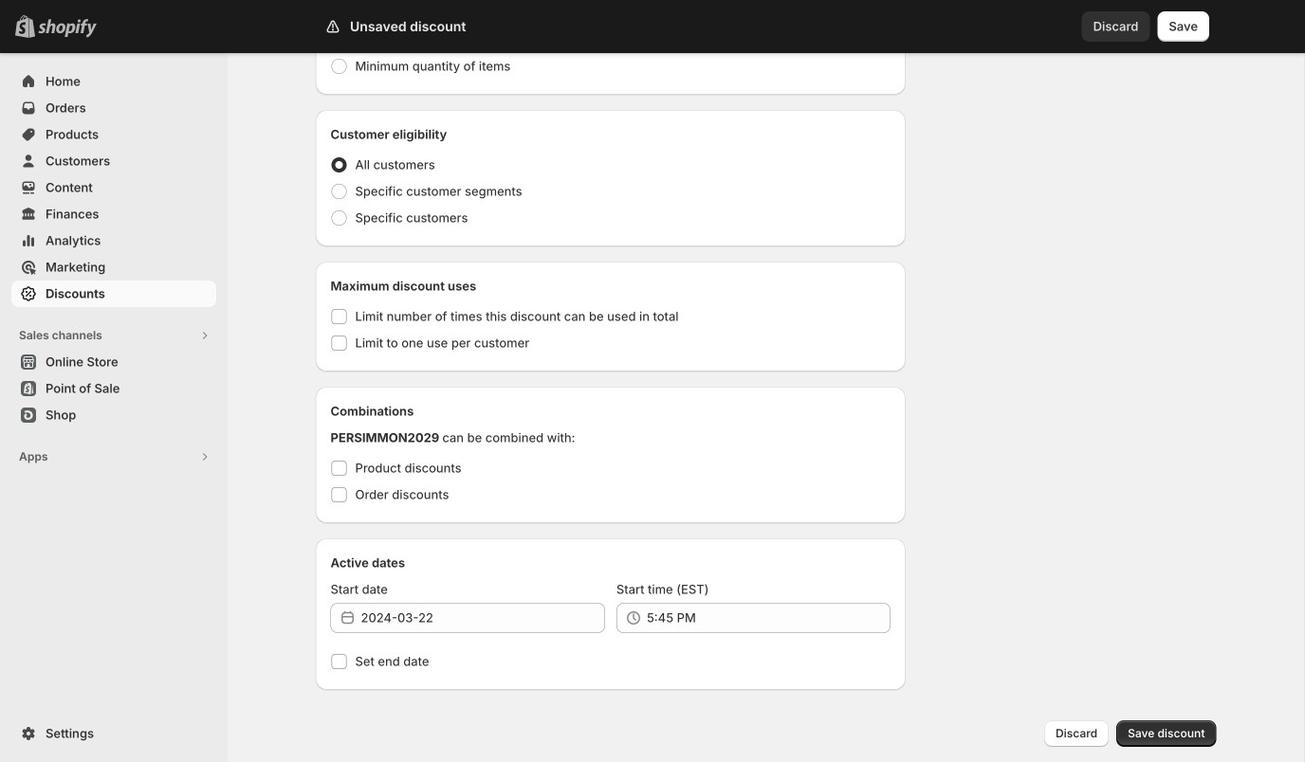 Task type: locate. For each thing, give the bounding box(es) containing it.
Enter time text field
[[647, 603, 891, 634]]

shopify image
[[38, 19, 97, 38]]

YYYY-MM-DD text field
[[361, 603, 605, 634]]



Task type: vqa. For each thing, say whether or not it's contained in the screenshot.
yyyy-mm-dd 'text box'
yes



